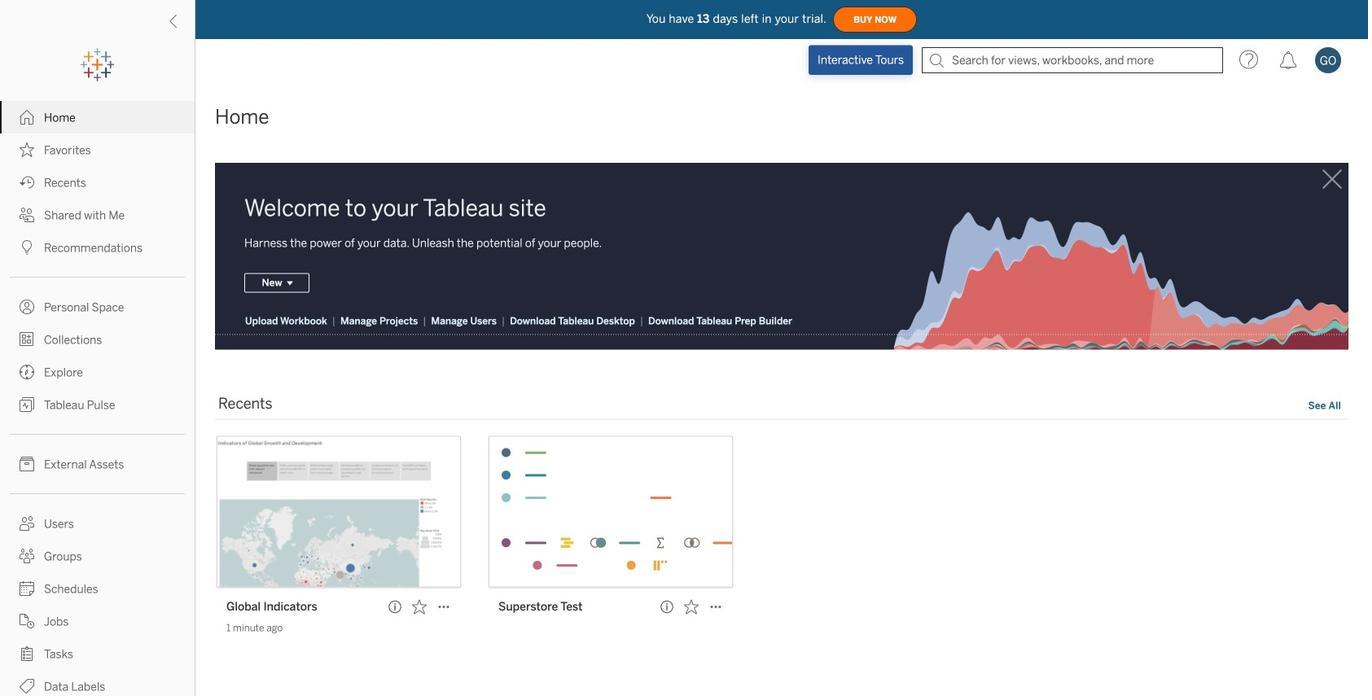 Task type: locate. For each thing, give the bounding box(es) containing it.
Search for views, workbooks, and more text field
[[922, 47, 1224, 73]]



Task type: describe. For each thing, give the bounding box(es) containing it.
navigation panel element
[[0, 49, 195, 696]]

main navigation. press the up and down arrow keys to access links. element
[[0, 101, 195, 696]]



Task type: vqa. For each thing, say whether or not it's contained in the screenshot.
Search for views, workbooks, and more Text Field
yes



